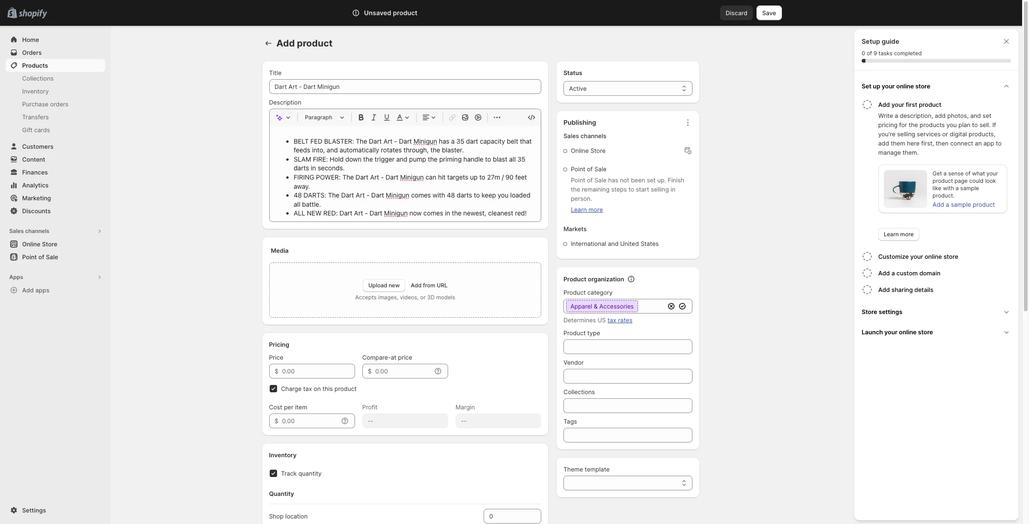 Task type: vqa. For each thing, say whether or not it's contained in the screenshot.
the 'US'
yes



Task type: locate. For each thing, give the bounding box(es) containing it.
0 vertical spatial set
[[983, 112, 992, 119]]

online down settings
[[899, 329, 917, 336]]

category
[[588, 289, 613, 297]]

the down description,
[[909, 121, 918, 129]]

tax left 'on'
[[303, 386, 312, 393]]

gift
[[22, 126, 33, 134]]

or
[[943, 131, 948, 138], [420, 294, 426, 301]]

set left up.
[[647, 177, 656, 184]]

Title text field
[[269, 79, 542, 94]]

add apps button
[[6, 284, 105, 297]]

0 horizontal spatial store
[[42, 241, 57, 248]]

description
[[269, 99, 301, 106]]

or up then
[[943, 131, 948, 138]]

template
[[585, 466, 610, 474]]

2 vertical spatial to
[[629, 186, 634, 193]]

0 horizontal spatial the
[[571, 186, 580, 193]]

online up add your first product
[[897, 83, 914, 90]]

0 horizontal spatial collections
[[22, 75, 54, 82]]

1 vertical spatial selling
[[651, 186, 669, 193]]

sales down 'discounts'
[[9, 228, 24, 235]]

learn up customize
[[884, 231, 899, 238]]

2 vertical spatial point
[[22, 254, 37, 261]]

0 vertical spatial learn
[[571, 206, 587, 214]]

add sharing details
[[879, 286, 934, 294]]

sales down the publishing
[[564, 132, 579, 140]]

1 vertical spatial sales
[[9, 228, 24, 235]]

collections
[[22, 75, 54, 82], [564, 389, 595, 396]]

of inside button
[[38, 254, 44, 261]]

0 vertical spatial sales
[[564, 132, 579, 140]]

1 horizontal spatial the
[[909, 121, 918, 129]]

your right up
[[882, 83, 895, 90]]

online down sales channels button
[[22, 241, 40, 248]]

store down the publishing
[[591, 147, 606, 155]]

an
[[975, 140, 982, 147]]

0 horizontal spatial online store
[[22, 241, 57, 248]]

sales channels button
[[6, 225, 105, 238]]

cost
[[269, 404, 282, 411]]

1 horizontal spatial set
[[983, 112, 992, 119]]

a for add a custom domain
[[892, 270, 895, 277]]

2 horizontal spatial store
[[862, 309, 878, 316]]

more down person.
[[589, 206, 603, 214]]

price
[[398, 354, 412, 362]]

add right mark add sharing details as done image
[[879, 286, 890, 294]]

$ for price
[[275, 368, 278, 375]]

online store down the publishing
[[571, 147, 606, 155]]

product
[[393, 9, 418, 17], [297, 38, 333, 49], [919, 101, 942, 108], [933, 178, 953, 184], [973, 201, 995, 208], [335, 386, 357, 393]]

Tags text field
[[564, 428, 693, 443]]

add inside button
[[22, 287, 34, 294]]

0 horizontal spatial set
[[647, 177, 656, 184]]

1 vertical spatial to
[[996, 140, 1002, 147]]

customize your online store button
[[879, 249, 1015, 265]]

discard button
[[720, 6, 753, 20]]

1 vertical spatial store
[[42, 241, 57, 248]]

sense
[[949, 170, 964, 177]]

to right app
[[996, 140, 1002, 147]]

$ down price
[[275, 368, 278, 375]]

a for get a sense of what your product page could look like with a sample product. add a sample product
[[944, 170, 947, 177]]

point of sale up the remaining at the right of the page
[[571, 166, 607, 173]]

set for sell.
[[983, 112, 992, 119]]

or inside the write a description, add photos, and set pricing for the products you plan to sell. if you're selling services or digital products, add them here first, then connect an app to manage them.
[[943, 131, 948, 138]]

your for add your first product
[[892, 101, 905, 108]]

sales channels inside button
[[9, 228, 49, 235]]

learn more link up customize
[[879, 228, 920, 241]]

1 vertical spatial point
[[571, 177, 586, 184]]

1 vertical spatial more
[[901, 231, 914, 238]]

collections down products
[[22, 75, 54, 82]]

1 vertical spatial product
[[564, 289, 586, 297]]

store up first
[[916, 83, 931, 90]]

add up 'title' at the left top of the page
[[277, 38, 295, 49]]

2 horizontal spatial to
[[996, 140, 1002, 147]]

1 horizontal spatial inventory
[[269, 452, 297, 459]]

store for customize your online store
[[944, 253, 959, 261]]

more inside 'point of sale has not been set up. finish the remaining steps to start selling in person. learn more'
[[589, 206, 603, 214]]

product down determines
[[564, 330, 586, 337]]

states
[[641, 240, 659, 248]]

set inside the write a description, add photos, and set pricing for the products you plan to sell. if you're selling services or digital products, add them here first, then connect an app to manage them.
[[983, 112, 992, 119]]

customize your online store
[[879, 253, 959, 261]]

1 vertical spatial inventory
[[269, 452, 297, 459]]

purchase orders
[[22, 101, 68, 108]]

more up customize your online store
[[901, 231, 914, 238]]

1 horizontal spatial online store
[[571, 147, 606, 155]]

to left start
[[629, 186, 634, 193]]

mark customize your online store as done image
[[862, 251, 873, 262]]

0 horizontal spatial selling
[[651, 186, 669, 193]]

point of sale button
[[0, 251, 111, 264]]

at
[[391, 354, 397, 362]]

online store down sales channels button
[[22, 241, 57, 248]]

inventory up track on the bottom of page
[[269, 452, 297, 459]]

and up sell.
[[971, 112, 981, 119]]

point up apps
[[22, 254, 37, 261]]

sample
[[961, 185, 979, 192], [951, 201, 972, 208]]

store up launch
[[862, 309, 878, 316]]

a for write a description, add photos, and set pricing for the products you plan to sell. if you're selling services or digital products, add them here first, then connect an app to manage them.
[[895, 112, 898, 119]]

a right "get"
[[944, 170, 947, 177]]

add left 'apps' on the left of the page
[[22, 287, 34, 294]]

1 horizontal spatial add
[[935, 112, 946, 119]]

product up 'product category'
[[564, 276, 587, 283]]

1 horizontal spatial sales
[[564, 132, 579, 140]]

1 horizontal spatial learn
[[884, 231, 899, 238]]

product
[[564, 276, 587, 283], [564, 289, 586, 297], [564, 330, 586, 337]]

your up look
[[987, 170, 998, 177]]

0 vertical spatial product
[[564, 276, 587, 283]]

store up the add a custom domain button
[[944, 253, 959, 261]]

your inside get a sense of what your product page could look like with a sample product. add a sample product
[[987, 170, 998, 177]]

online for customize your online store
[[925, 253, 942, 261]]

0 vertical spatial or
[[943, 131, 948, 138]]

selling down for
[[898, 131, 916, 138]]

1 horizontal spatial and
[[971, 112, 981, 119]]

0 horizontal spatial learn
[[571, 206, 587, 214]]

your inside button
[[911, 253, 924, 261]]

0 vertical spatial tax
[[608, 317, 617, 324]]

1 horizontal spatial selling
[[898, 131, 916, 138]]

mark add sharing details as done image
[[862, 285, 873, 296]]

1 vertical spatial the
[[571, 186, 580, 193]]

manage
[[879, 149, 901, 156]]

upload
[[368, 282, 387, 289]]

online inside button
[[925, 253, 942, 261]]

and
[[971, 112, 981, 119], [608, 240, 619, 248]]

add for add your first product
[[879, 101, 890, 108]]

0 horizontal spatial point of sale
[[22, 254, 58, 261]]

0 vertical spatial sales channels
[[564, 132, 607, 140]]

online inside "button"
[[22, 241, 40, 248]]

add for add apps
[[22, 287, 34, 294]]

Product type text field
[[564, 340, 693, 355]]

1 vertical spatial learn more link
[[879, 228, 920, 241]]

url
[[437, 282, 448, 289]]

if
[[993, 121, 996, 129]]

a inside the add a custom domain button
[[892, 270, 895, 277]]

0 vertical spatial online store
[[571, 147, 606, 155]]

determines us tax rates
[[564, 317, 633, 324]]

rates
[[618, 317, 633, 324]]

orders
[[22, 49, 42, 56]]

customize
[[879, 253, 909, 261]]

inventory up purchase
[[22, 88, 49, 95]]

2 vertical spatial sale
[[46, 254, 58, 261]]

been
[[631, 177, 645, 184]]

set up sell.
[[983, 112, 992, 119]]

sales
[[564, 132, 579, 140], [9, 228, 24, 235]]

1 horizontal spatial more
[[901, 231, 914, 238]]

sales channels down the publishing
[[564, 132, 607, 140]]

0 vertical spatial and
[[971, 112, 981, 119]]

2 product from the top
[[564, 289, 586, 297]]

up.
[[658, 177, 666, 184]]

paragraph
[[305, 114, 332, 121]]

title
[[269, 69, 282, 77]]

1 horizontal spatial learn more link
[[879, 228, 920, 241]]

connect
[[951, 140, 974, 147]]

2 vertical spatial store
[[918, 329, 933, 336]]

collections link
[[6, 72, 105, 85]]

customers
[[22, 143, 53, 150]]

services
[[917, 131, 941, 138]]

1 vertical spatial channels
[[25, 228, 49, 235]]

0 horizontal spatial to
[[629, 186, 634, 193]]

apps button
[[6, 271, 105, 284]]

product down product organization
[[564, 289, 586, 297]]

charge tax on this product
[[281, 386, 357, 393]]

1 vertical spatial learn
[[884, 231, 899, 238]]

learn inside 'point of sale has not been set up. finish the remaining steps to start selling in person. learn more'
[[571, 206, 587, 214]]

has
[[608, 177, 619, 184]]

1 vertical spatial sales channels
[[9, 228, 49, 235]]

add your first product element
[[860, 111, 1015, 241]]

learn more link down person.
[[571, 206, 603, 214]]

1 product from the top
[[564, 276, 587, 283]]

store settings
[[862, 309, 903, 316]]

sales channels
[[564, 132, 607, 140], [9, 228, 49, 235]]

settings link
[[6, 505, 105, 517]]

what
[[972, 170, 985, 177]]

tax
[[608, 317, 617, 324], [303, 386, 312, 393]]

product inside button
[[919, 101, 942, 108]]

add right mark add a custom domain as done icon
[[879, 270, 890, 277]]

sample down product.
[[951, 201, 972, 208]]

1 horizontal spatial channels
[[581, 132, 607, 140]]

vendor
[[564, 359, 584, 367]]

and inside the write a description, add photos, and set pricing for the products you plan to sell. if you're selling services or digital products, add them here first, then connect an app to manage them.
[[971, 112, 981, 119]]

$ down compare-
[[368, 368, 372, 375]]

transfers
[[22, 113, 49, 121]]

2 vertical spatial online
[[899, 329, 917, 336]]

the for products
[[909, 121, 918, 129]]

videos,
[[400, 294, 419, 301]]

store for launch your online store
[[918, 329, 933, 336]]

online up the domain
[[925, 253, 942, 261]]

2 vertical spatial product
[[564, 330, 586, 337]]

1 vertical spatial or
[[420, 294, 426, 301]]

1 vertical spatial online
[[22, 241, 40, 248]]

a right "write" at the top right
[[895, 112, 898, 119]]

1 horizontal spatial store
[[591, 147, 606, 155]]

add up products
[[935, 112, 946, 119]]

online down the publishing
[[571, 147, 589, 155]]

on
[[314, 386, 321, 393]]

0 vertical spatial more
[[589, 206, 603, 214]]

start
[[636, 186, 649, 193]]

1 horizontal spatial or
[[943, 131, 948, 138]]

0 vertical spatial inventory
[[22, 88, 49, 95]]

product for product organization
[[564, 276, 587, 283]]

your left first
[[892, 101, 905, 108]]

sample down could
[[961, 185, 979, 192]]

a left custom
[[892, 270, 895, 277]]

1 vertical spatial sale
[[595, 177, 607, 184]]

add a custom domain
[[879, 270, 941, 277]]

1 vertical spatial collections
[[564, 389, 595, 396]]

the inside 'point of sale has not been set up. finish the remaining steps to start selling in person. learn more'
[[571, 186, 580, 193]]

setup guide dialog
[[855, 30, 1019, 521]]

per
[[284, 404, 293, 411]]

1 vertical spatial set
[[647, 177, 656, 184]]

add down product.
[[933, 201, 944, 208]]

0 vertical spatial add
[[935, 112, 946, 119]]

add down you're
[[879, 140, 889, 147]]

0 horizontal spatial more
[[589, 206, 603, 214]]

your right launch
[[885, 329, 898, 336]]

the
[[909, 121, 918, 129], [571, 186, 580, 193]]

0 horizontal spatial add
[[879, 140, 889, 147]]

accepts images, videos, or 3d models
[[355, 294, 455, 301]]

1 horizontal spatial online
[[571, 147, 589, 155]]

9
[[874, 50, 877, 57]]

channels down 'discounts'
[[25, 228, 49, 235]]

3 product from the top
[[564, 330, 586, 337]]

settings
[[879, 309, 903, 316]]

more inside add your first product element
[[901, 231, 914, 238]]

the inside the write a description, add photos, and set pricing for the products you plan to sell. if you're selling services or digital products, add them here first, then connect an app to manage them.
[[909, 121, 918, 129]]

2 vertical spatial store
[[862, 309, 878, 316]]

to left sell.
[[973, 121, 978, 129]]

0 horizontal spatial and
[[608, 240, 619, 248]]

learn
[[571, 206, 587, 214], [884, 231, 899, 238]]

point up person.
[[571, 177, 586, 184]]

product type
[[564, 330, 600, 337]]

track quantity
[[281, 470, 322, 478]]

add
[[935, 112, 946, 119], [879, 140, 889, 147]]

content
[[22, 156, 45, 163]]

1 vertical spatial point of sale
[[22, 254, 58, 261]]

online store button
[[0, 238, 111, 251]]

apps
[[9, 274, 23, 281]]

learn down person.
[[571, 206, 587, 214]]

1 vertical spatial online store
[[22, 241, 57, 248]]

1 vertical spatial store
[[944, 253, 959, 261]]

0 vertical spatial selling
[[898, 131, 916, 138]]

0 horizontal spatial or
[[420, 294, 426, 301]]

a
[[895, 112, 898, 119], [944, 170, 947, 177], [956, 185, 959, 192], [946, 201, 950, 208], [892, 270, 895, 277]]

collections down vendor
[[564, 389, 595, 396]]

selling down up.
[[651, 186, 669, 193]]

1 vertical spatial and
[[608, 240, 619, 248]]

None number field
[[484, 510, 528, 524]]

0 horizontal spatial channels
[[25, 228, 49, 235]]

1 vertical spatial tax
[[303, 386, 312, 393]]

store down the store settings button
[[918, 329, 933, 336]]

0 vertical spatial store
[[916, 83, 931, 90]]

point of sale
[[571, 166, 607, 173], [22, 254, 58, 261]]

set inside 'point of sale has not been set up. finish the remaining steps to start selling in person. learn more'
[[647, 177, 656, 184]]

add a custom domain button
[[879, 265, 1015, 282]]

a inside the write a description, add photos, and set pricing for the products you plan to sell. if you're selling services or digital products, add them here first, then connect an app to manage them.
[[895, 112, 898, 119]]

and left united
[[608, 240, 619, 248]]

0 horizontal spatial sales
[[9, 228, 24, 235]]

0 vertical spatial collections
[[22, 75, 54, 82]]

0 vertical spatial the
[[909, 121, 918, 129]]

1 vertical spatial online
[[925, 253, 942, 261]]

a down page
[[956, 185, 959, 192]]

$ down the cost
[[275, 418, 278, 425]]

product.
[[933, 192, 955, 199]]

1 horizontal spatial collections
[[564, 389, 595, 396]]

0 horizontal spatial sales channels
[[9, 228, 49, 235]]

add up "write" at the top right
[[879, 101, 890, 108]]

the up person.
[[571, 186, 580, 193]]

sales channels down 'discounts'
[[9, 228, 49, 235]]

1 horizontal spatial to
[[973, 121, 978, 129]]

0 horizontal spatial online
[[22, 241, 40, 248]]

tax right the us
[[608, 317, 617, 324]]

add a sample product button
[[927, 198, 1001, 211]]

customers link
[[6, 140, 105, 153]]

point of sale down online store "button"
[[22, 254, 58, 261]]

0 vertical spatial learn more link
[[571, 206, 603, 214]]

or left the "3d"
[[420, 294, 426, 301]]

gift cards link
[[6, 124, 105, 137]]

store inside button
[[944, 253, 959, 261]]

images,
[[378, 294, 399, 301]]

point up the remaining at the right of the page
[[571, 166, 586, 173]]

inventory
[[22, 88, 49, 95], [269, 452, 297, 459]]

store up point of sale link
[[42, 241, 57, 248]]

your up add a custom domain
[[911, 253, 924, 261]]

channels down the publishing
[[581, 132, 607, 140]]

you're
[[879, 131, 896, 138]]

1 horizontal spatial point of sale
[[571, 166, 607, 173]]

add left from
[[411, 282, 422, 289]]

add for add a custom domain
[[879, 270, 890, 277]]

save
[[763, 9, 776, 17]]



Task type: describe. For each thing, give the bounding box(es) containing it.
0 vertical spatial point
[[571, 166, 586, 173]]

cost per item
[[269, 404, 307, 411]]

online for launch your online store
[[899, 329, 917, 336]]

pricing
[[269, 341, 289, 349]]

orders link
[[6, 46, 105, 59]]

$ for cost per item
[[275, 418, 278, 425]]

sales inside button
[[9, 228, 24, 235]]

type
[[588, 330, 600, 337]]

gift cards
[[22, 126, 50, 134]]

0 vertical spatial sale
[[595, 166, 607, 173]]

quantity
[[299, 470, 322, 478]]

point of sale has not been set up. finish the remaining steps to start selling in person. learn more
[[571, 177, 685, 214]]

your for launch your online store
[[885, 329, 898, 336]]

us
[[598, 317, 606, 324]]

shop location
[[269, 513, 308, 521]]

add for add product
[[277, 38, 295, 49]]

your for customize your online store
[[911, 253, 924, 261]]

cards
[[34, 126, 50, 134]]

with
[[943, 185, 954, 192]]

unsaved
[[364, 9, 391, 17]]

Price text field
[[282, 364, 355, 379]]

add from url button
[[411, 282, 448, 289]]

store settings button
[[858, 302, 1015, 322]]

quantity
[[269, 491, 294, 498]]

point of sale inside button
[[22, 254, 58, 261]]

analytics
[[22, 182, 49, 189]]

shopify image
[[19, 10, 47, 19]]

location
[[285, 513, 308, 521]]

home link
[[6, 33, 105, 46]]

product organization
[[564, 276, 624, 283]]

like
[[933, 185, 942, 192]]

from
[[423, 282, 435, 289]]

point inside point of sale link
[[22, 254, 37, 261]]

set
[[862, 83, 872, 90]]

products,
[[969, 131, 996, 138]]

charge
[[281, 386, 302, 393]]

mark add your first product as done image
[[862, 99, 873, 110]]

remaining
[[582, 186, 610, 193]]

launch
[[862, 329, 883, 336]]

Margin text field
[[456, 414, 542, 429]]

settings
[[22, 507, 46, 515]]

0 vertical spatial online
[[897, 83, 914, 90]]

0
[[862, 50, 865, 57]]

here
[[907, 140, 920, 147]]

0 horizontal spatial inventory
[[22, 88, 49, 95]]

product for product category
[[564, 289, 586, 297]]

product for product type
[[564, 330, 586, 337]]

Vendor text field
[[564, 369, 693, 384]]

selling inside the write a description, add photos, and set pricing for the products you plan to sell. if you're selling services or digital products, add them here first, then connect an app to manage them.
[[898, 131, 916, 138]]

paragraph button
[[301, 112, 348, 123]]

sell.
[[980, 121, 991, 129]]

1 horizontal spatial sales channels
[[564, 132, 607, 140]]

0 vertical spatial point of sale
[[571, 166, 607, 173]]

Collections text field
[[564, 399, 693, 414]]

products
[[22, 62, 48, 69]]

tasks
[[879, 50, 893, 57]]

details
[[915, 286, 934, 294]]

of inside get a sense of what your product page could look like with a sample product. add a sample product
[[966, 170, 971, 177]]

learn more link inside add your first product element
[[879, 228, 920, 241]]

learn inside add your first product element
[[884, 231, 899, 238]]

content link
[[6, 153, 105, 166]]

compare-
[[362, 354, 391, 362]]

set for selling
[[647, 177, 656, 184]]

0 horizontal spatial tax
[[303, 386, 312, 393]]

1 horizontal spatial tax
[[608, 317, 617, 324]]

models
[[436, 294, 455, 301]]

Product category text field
[[564, 299, 665, 314]]

of inside 'point of sale has not been set up. finish the remaining steps to start selling in person. learn more'
[[587, 177, 593, 184]]

collections inside collections link
[[22, 75, 54, 82]]

for
[[900, 121, 907, 129]]

products link
[[6, 59, 105, 72]]

new
[[389, 282, 400, 289]]

in
[[671, 186, 676, 193]]

person.
[[571, 195, 592, 202]]

online store inside "button"
[[22, 241, 57, 248]]

channels inside sales channels button
[[25, 228, 49, 235]]

markets
[[564, 226, 587, 233]]

marketing
[[22, 195, 51, 202]]

accepts
[[355, 294, 377, 301]]

guide
[[882, 37, 900, 45]]

custom
[[897, 270, 918, 277]]

plan
[[959, 121, 971, 129]]

app
[[984, 140, 995, 147]]

mark add a custom domain as done image
[[862, 268, 873, 279]]

0 vertical spatial online
[[571, 147, 589, 155]]

discounts
[[22, 208, 51, 215]]

add apps
[[22, 287, 49, 294]]

active
[[569, 85, 587, 92]]

write a description, add photos, and set pricing for the products you plan to sell. if you're selling services or digital products, add them here first, then connect an app to manage them.
[[879, 112, 1002, 156]]

orders
[[50, 101, 68, 108]]

tax rates link
[[608, 317, 633, 324]]

add inside get a sense of what your product page could look like with a sample product. add a sample product
[[933, 201, 944, 208]]

sale inside point of sale link
[[46, 254, 58, 261]]

description,
[[900, 112, 934, 119]]

a down product.
[[946, 201, 950, 208]]

write
[[879, 112, 893, 119]]

$ for compare-at price
[[368, 368, 372, 375]]

pricing
[[879, 121, 898, 129]]

theme template
[[564, 466, 610, 474]]

Compare-at price text field
[[375, 364, 432, 379]]

the for remaining
[[571, 186, 580, 193]]

shop
[[269, 513, 284, 521]]

Cost per item text field
[[282, 414, 338, 429]]

launch your online store button
[[858, 322, 1015, 343]]

product category
[[564, 289, 613, 297]]

Profit text field
[[362, 414, 448, 429]]

media
[[271, 247, 289, 255]]

them.
[[903, 149, 919, 156]]

international
[[571, 240, 606, 248]]

set up your online store
[[862, 83, 931, 90]]

0 vertical spatial channels
[[581, 132, 607, 140]]

to inside 'point of sale has not been set up. finish the remaining steps to start selling in person. learn more'
[[629, 186, 634, 193]]

sharing
[[892, 286, 913, 294]]

add for add from url
[[411, 282, 422, 289]]

search button
[[378, 6, 645, 20]]

finish
[[668, 177, 685, 184]]

0 horizontal spatial learn more link
[[571, 206, 603, 214]]

add for add sharing details
[[879, 286, 890, 294]]

discounts link
[[6, 205, 105, 218]]

add sharing details button
[[879, 282, 1015, 298]]

learn more
[[884, 231, 914, 238]]

upload new
[[368, 282, 400, 289]]

first,
[[922, 140, 934, 147]]

store inside button
[[862, 309, 878, 316]]

0 vertical spatial sample
[[961, 185, 979, 192]]

point inside 'point of sale has not been set up. finish the remaining steps to start selling in person. learn more'
[[571, 177, 586, 184]]

marketing link
[[6, 192, 105, 205]]

setup guide
[[862, 37, 900, 45]]

1 vertical spatial sample
[[951, 201, 972, 208]]

not
[[620, 177, 629, 184]]

then
[[936, 140, 949, 147]]

0 vertical spatial to
[[973, 121, 978, 129]]

0 vertical spatial store
[[591, 147, 606, 155]]

selling inside 'point of sale has not been set up. finish the remaining steps to start selling in person. learn more'
[[651, 186, 669, 193]]

store inside "button"
[[42, 241, 57, 248]]

sale inside 'point of sale has not been set up. finish the remaining steps to start selling in person. learn more'
[[595, 177, 607, 184]]

get a sense of what your product page could look like with a sample product. add a sample product
[[933, 170, 998, 208]]



